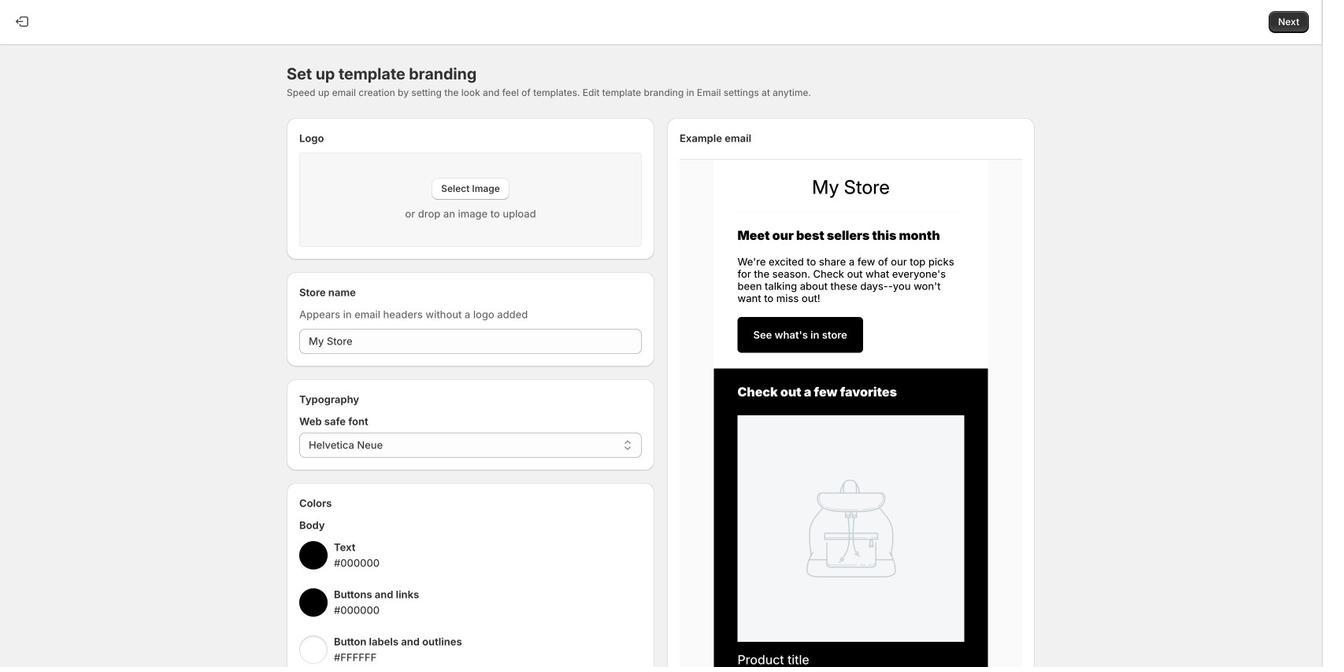 Task type: vqa. For each thing, say whether or not it's contained in the screenshot.
Theme template
no



Task type: locate. For each thing, give the bounding box(es) containing it.
fullscreen dialog
[[0, 0, 1322, 668]]



